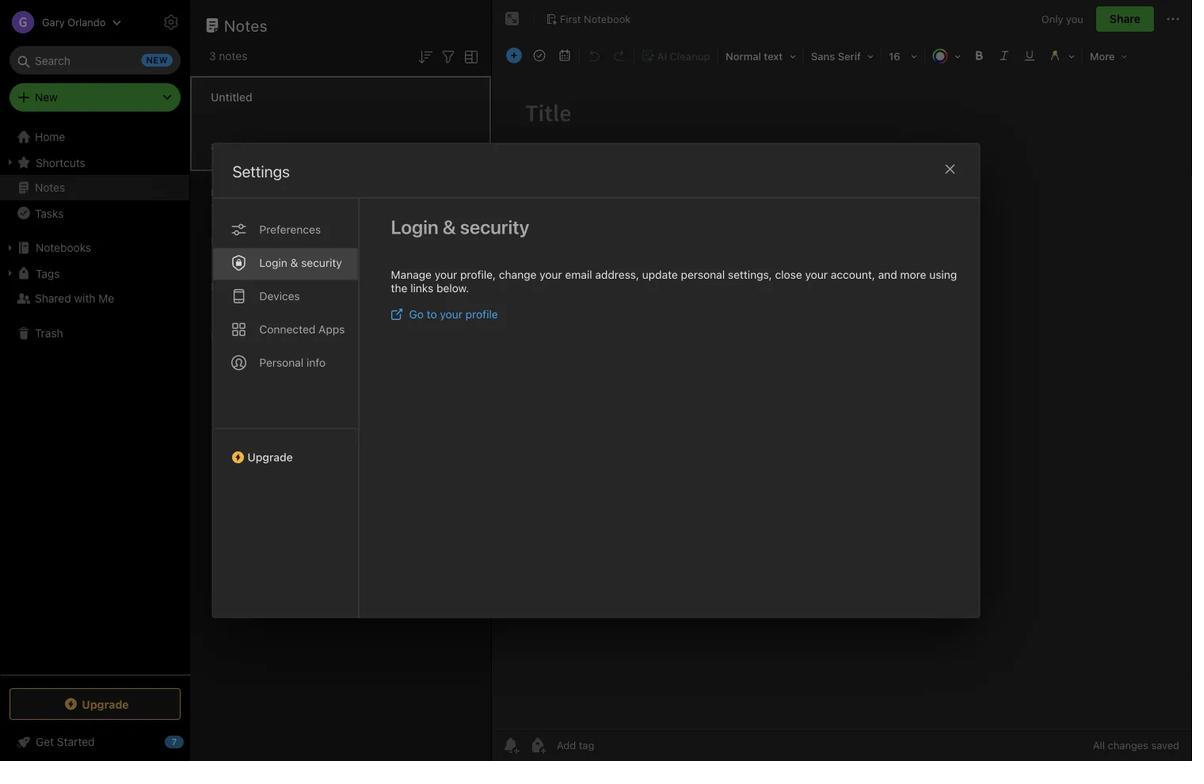 Task type: vqa. For each thing, say whether or not it's contained in the screenshot.
Add filters field
no



Task type: describe. For each thing, give the bounding box(es) containing it.
Note Editor text field
[[492, 76, 1192, 729]]

address,
[[595, 268, 639, 281]]

profile,
[[460, 268, 496, 281]]

your right to
[[440, 308, 463, 321]]

preferences
[[259, 223, 321, 236]]

1 horizontal spatial &
[[443, 216, 456, 238]]

a few minutes ago
[[211, 141, 292, 152]]

untitled for few
[[211, 91, 252, 104]]

share button
[[1096, 6, 1154, 32]]

profile
[[466, 308, 498, 321]]

tags button
[[0, 261, 189, 286]]

settings image
[[162, 13, 181, 32]]

me
[[98, 292, 114, 305]]

settings,
[[728, 268, 772, 281]]

nov 21
[[211, 331, 241, 342]]

notes link
[[0, 175, 189, 200]]

hello
[[211, 186, 238, 199]]

devices
[[259, 290, 300, 303]]

go
[[409, 308, 424, 321]]

1 horizontal spatial login
[[391, 216, 439, 238]]

0 horizontal spatial notes
[[35, 181, 65, 194]]

tab list containing preferences
[[213, 198, 359, 618]]

links
[[410, 282, 434, 295]]

personal
[[259, 356, 304, 369]]

notebooks link
[[0, 235, 189, 261]]

only you
[[1042, 13, 1084, 25]]

more image
[[1084, 44, 1133, 67]]

calendar event image
[[554, 44, 576, 67]]

Search text field
[[21, 46, 170, 74]]

share
[[1110, 12, 1141, 25]]

& inside tab list
[[290, 256, 298, 269]]

go to your profile button
[[391, 308, 498, 321]]

task image
[[528, 44, 551, 67]]

add tag image
[[528, 736, 547, 755]]

tags
[[36, 267, 60, 280]]

tree containing home
[[0, 124, 190, 674]]

settings
[[233, 162, 290, 181]]

your right close
[[805, 268, 828, 281]]

home
[[35, 130, 65, 143]]

first notebook button
[[540, 8, 636, 30]]

close
[[775, 268, 802, 281]]

tasks button
[[0, 200, 189, 226]]

expand tags image
[[4, 267, 17, 280]]

apps
[[319, 323, 345, 336]]

1 vertical spatial a
[[247, 202, 253, 215]]

shortcuts
[[36, 156, 85, 169]]

login inside tab list
[[259, 256, 287, 269]]

insert image
[[502, 44, 526, 67]]

all changes saved
[[1093, 739, 1180, 751]]

and
[[878, 268, 897, 281]]

shortcuts button
[[0, 150, 189, 175]]

update
[[642, 268, 678, 281]]

nov for nov 21
[[211, 331, 228, 342]]

highlight image
[[1043, 44, 1081, 67]]

you
[[1066, 13, 1084, 25]]

shared with me link
[[0, 286, 189, 311]]

close image
[[941, 160, 960, 179]]

home link
[[0, 124, 190, 150]]

font family image
[[806, 44, 879, 67]]

nov for nov 28
[[211, 236, 228, 247]]

saved
[[1151, 739, 1180, 751]]

the
[[391, 282, 407, 295]]

new button
[[10, 83, 181, 112]]

changes
[[1108, 739, 1149, 751]]



Task type: locate. For each thing, give the bounding box(es) containing it.
0 horizontal spatial login
[[259, 256, 287, 269]]

notes
[[219, 50, 247, 63]]

your left email
[[540, 268, 562, 281]]

first
[[560, 13, 581, 25]]

1 vertical spatial security
[[301, 256, 342, 269]]

with
[[74, 292, 95, 305]]

test
[[256, 202, 275, 215], [286, 235, 303, 246]]

security down preferences
[[301, 256, 342, 269]]

underline image
[[1019, 44, 1041, 67]]

upgrade button
[[213, 428, 358, 470], [10, 688, 181, 720]]

manage your profile, change your email address, update personal settings, close your account, and more using the links below.
[[391, 268, 957, 295]]

tab list
[[213, 198, 359, 618]]

security
[[460, 216, 529, 238], [301, 256, 342, 269]]

1 untitled from the top
[[211, 91, 252, 104]]

1 vertical spatial upgrade
[[82, 698, 129, 711]]

1 vertical spatial untitled
[[211, 281, 252, 294]]

below.
[[437, 282, 469, 295]]

untitled down notes
[[211, 91, 252, 104]]

upgrade for 'upgrade' popup button in the tab list
[[248, 451, 293, 464]]

nov left 21 at top left
[[211, 331, 228, 342]]

notebooks
[[36, 241, 91, 254]]

nov left 28
[[211, 236, 228, 247]]

login up manage
[[391, 216, 439, 238]]

expand note image
[[503, 10, 522, 29]]

email
[[565, 268, 592, 281]]

upgrade inside tab list
[[248, 451, 293, 464]]

login
[[391, 216, 439, 238], [259, 256, 287, 269]]

font color image
[[927, 44, 966, 67]]

a right is
[[247, 202, 253, 215]]

shared
[[35, 292, 71, 305]]

personal
[[681, 268, 725, 281]]

3 notes
[[209, 50, 247, 63]]

0 vertical spatial &
[[443, 216, 456, 238]]

1 horizontal spatial security
[[460, 216, 529, 238]]

0 vertical spatial upgrade button
[[213, 428, 358, 470]]

1 vertical spatial test
[[286, 235, 303, 246]]

your up below.
[[435, 268, 457, 281]]

connected apps
[[259, 323, 345, 336]]

& up below.
[[443, 216, 456, 238]]

1 vertical spatial login
[[259, 256, 287, 269]]

0 vertical spatial nov
[[211, 236, 228, 247]]

this
[[211, 202, 232, 215]]

1 vertical spatial login & security
[[259, 256, 342, 269]]

nov
[[211, 236, 228, 247], [211, 331, 228, 342]]

login & security
[[391, 216, 529, 238], [259, 256, 342, 269]]

nov 28
[[211, 236, 243, 247]]

0 horizontal spatial security
[[301, 256, 342, 269]]

3
[[209, 50, 216, 63]]

28
[[231, 236, 243, 247]]

0 vertical spatial notes
[[224, 16, 268, 34]]

test right is
[[256, 202, 275, 215]]

shared with me
[[35, 292, 114, 305]]

trash link
[[0, 321, 189, 346]]

this is a test
[[211, 202, 275, 215]]

login down tag
[[259, 256, 287, 269]]

note window element
[[492, 0, 1192, 761]]

tasks
[[35, 207, 64, 220]]

0 vertical spatial test
[[256, 202, 275, 215]]

personal info
[[259, 356, 326, 369]]

go to your profile
[[409, 308, 498, 321]]

tag
[[257, 235, 271, 246]]

1 horizontal spatial login & security
[[391, 216, 529, 238]]

notes up tasks
[[35, 181, 65, 194]]

0 horizontal spatial login & security
[[259, 256, 342, 269]]

font size image
[[883, 44, 923, 67]]

trash
[[35, 327, 63, 340]]

heading level image
[[720, 44, 802, 67]]

login & security down preferences
[[259, 256, 342, 269]]

is
[[235, 202, 244, 215]]

0 vertical spatial upgrade
[[248, 451, 293, 464]]

0 vertical spatial a
[[211, 141, 216, 152]]

info
[[307, 356, 326, 369]]

1 horizontal spatial test
[[286, 235, 303, 246]]

minutes
[[237, 141, 273, 152]]

security up profile,
[[460, 216, 529, 238]]

1 horizontal spatial upgrade
[[248, 451, 293, 464]]

security inside tab list
[[301, 256, 342, 269]]

upgrade for the leftmost 'upgrade' popup button
[[82, 698, 129, 711]]

21
[[231, 331, 241, 342]]

expand notebooks image
[[4, 242, 17, 254]]

1 vertical spatial &
[[290, 256, 298, 269]]

1 horizontal spatial a
[[247, 202, 253, 215]]

a left the few
[[211, 141, 216, 152]]

new
[[35, 91, 58, 104]]

italic image
[[993, 44, 1016, 67]]

untitled
[[211, 91, 252, 104], [211, 281, 252, 294]]

a
[[211, 141, 216, 152], [247, 202, 253, 215]]

more
[[900, 268, 926, 281]]

upgrade button inside tab list
[[213, 428, 358, 470]]

1 vertical spatial nov
[[211, 331, 228, 342]]

bold image
[[968, 44, 990, 67]]

account,
[[831, 268, 875, 281]]

manage
[[391, 268, 432, 281]]

all
[[1093, 739, 1105, 751]]

login & security inside tab list
[[259, 256, 342, 269]]

to
[[427, 308, 437, 321]]

using
[[929, 268, 957, 281]]

0 horizontal spatial a
[[211, 141, 216, 152]]

0 horizontal spatial &
[[290, 256, 298, 269]]

1 vertical spatial notes
[[35, 181, 65, 194]]

0 vertical spatial login & security
[[391, 216, 529, 238]]

0 horizontal spatial upgrade
[[82, 698, 129, 711]]

2 nov from the top
[[211, 331, 228, 342]]

2 untitled from the top
[[211, 281, 252, 294]]

few
[[219, 141, 235, 152]]

0 vertical spatial login
[[391, 216, 439, 238]]

notes
[[224, 16, 268, 34], [35, 181, 65, 194]]

0 vertical spatial untitled
[[211, 91, 252, 104]]

1 vertical spatial upgrade button
[[10, 688, 181, 720]]

untitled for 21
[[211, 281, 252, 294]]

upgrade
[[248, 451, 293, 464], [82, 698, 129, 711]]

untitled down nov 28 at the left of the page
[[211, 281, 252, 294]]

& down preferences
[[290, 256, 298, 269]]

1 horizontal spatial upgrade button
[[213, 428, 358, 470]]

add a reminder image
[[501, 736, 520, 755]]

0 horizontal spatial upgrade button
[[10, 688, 181, 720]]

1 nov from the top
[[211, 236, 228, 247]]

first notebook
[[560, 13, 631, 25]]

notebook
[[584, 13, 631, 25]]

login & security up profile,
[[391, 216, 529, 238]]

tree
[[0, 124, 190, 674]]

0 horizontal spatial test
[[256, 202, 275, 215]]

change
[[499, 268, 537, 281]]

&
[[443, 216, 456, 238], [290, 256, 298, 269]]

ago
[[276, 141, 292, 152]]

only
[[1042, 13, 1063, 25]]

connected
[[259, 323, 316, 336]]

your
[[435, 268, 457, 281], [540, 268, 562, 281], [805, 268, 828, 281], [440, 308, 463, 321]]

notes up notes
[[224, 16, 268, 34]]

None search field
[[21, 46, 170, 74]]

test right tag
[[286, 235, 303, 246]]

0 vertical spatial security
[[460, 216, 529, 238]]

1 horizontal spatial notes
[[224, 16, 268, 34]]



